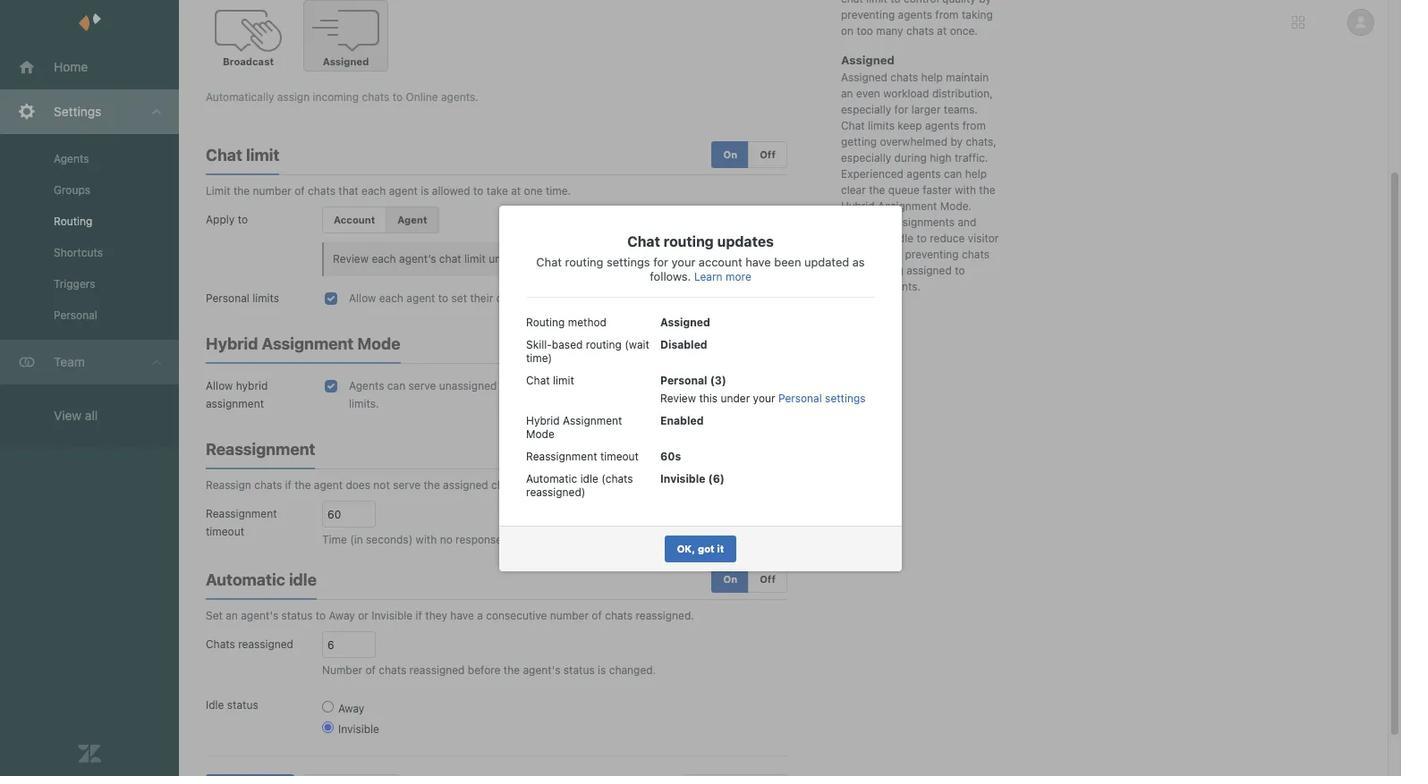 Task type: describe. For each thing, give the bounding box(es) containing it.
.
[[618, 252, 621, 266]]

1 vertical spatial by
[[890, 248, 902, 261]]

on for chat limit
[[724, 149, 738, 160]]

automatic for automatic idle (chats reassigned)
[[526, 472, 578, 486]]

set
[[452, 292, 467, 305]]

1 vertical spatial away
[[338, 703, 365, 716]]

0 vertical spatial hybrid assignment mode
[[206, 335, 401, 354]]

automatic inside the assigned assigned chats help maintain an even workload distribution, especially for larger teams. chat limits keep agents from getting overwhelmed by chats, especially during high traffic. experienced agents can help clear the queue faster with the hybrid assignment mode. enable reassignments and automatic idle to reduce visitor wait time by preventing chats from getting assigned to inactive agents.
[[841, 232, 893, 245]]

the down consecutive
[[504, 664, 520, 678]]

0 vertical spatial agents
[[926, 119, 960, 132]]

1 vertical spatial chat limit
[[526, 374, 574, 387]]

when
[[531, 380, 558, 393]]

invisible for invisible
[[338, 723, 380, 737]]

0 vertical spatial away
[[329, 610, 355, 623]]

0 vertical spatial status
[[282, 610, 313, 623]]

to left set
[[438, 292, 449, 305]]

allow hybrid assignment
[[206, 380, 268, 411]]

limits.
[[349, 397, 379, 411]]

1 vertical spatial serve
[[393, 479, 421, 492]]

as
[[853, 255, 865, 269]]

serve inside agents can serve unassigned chats when they have reached their chat limits.
[[409, 380, 436, 393]]

apply to
[[206, 213, 248, 226]]

assignment inside the assigned assigned chats help maintain an even workload distribution, especially for larger teams. chat limits keep agents from getting overwhelmed by chats, especially during high traffic. experienced agents can help clear the queue faster with the hybrid assignment mode. enable reassignments and automatic idle to reduce visitor wait time by preventing chats from getting assigned to inactive agents.
[[878, 200, 938, 213]]

review inside personal (3) review this under your personal settings
[[661, 392, 696, 405]]

Invisible radio
[[322, 722, 334, 734]]

limit down automatically
[[246, 146, 280, 165]]

agent button
[[386, 207, 439, 234]]

reassign chats if the agent does not serve the assigned chat within a specified time frame.
[[206, 479, 666, 492]]

1 vertical spatial from
[[841, 264, 865, 277]]

another
[[648, 534, 687, 547]]

for inside chat routing settings for your account have been updated as follows.
[[654, 255, 669, 269]]

(in
[[350, 534, 363, 547]]

0 horizontal spatial they
[[425, 610, 448, 623]]

hybrid inside hybrid assignment mode
[[526, 414, 560, 427]]

ok, got it
[[677, 543, 725, 555]]

0 horizontal spatial time
[[608, 479, 630, 492]]

even
[[857, 87, 881, 100]]

enabled
[[661, 414, 704, 427]]

view all
[[54, 408, 98, 423]]

that
[[339, 184, 359, 198]]

to down preventing
[[955, 264, 965, 277]]

0 vertical spatial their
[[470, 292, 493, 305]]

larger
[[912, 103, 941, 116]]

1 horizontal spatial of
[[366, 664, 376, 678]]

reassignment timeout time (in seconds) with no response before a chat is assigned to another agent.
[[206, 508, 722, 547]]

reassigned)
[[526, 486, 586, 499]]

your inside chat routing settings for your account have been updated as follows.
[[672, 255, 696, 269]]

0 vertical spatial each
[[362, 184, 386, 198]]

>
[[569, 252, 577, 266]]

wait
[[841, 248, 862, 261]]

time)
[[526, 351, 552, 365]]

account button
[[322, 207, 387, 234]]

0 vertical spatial agents.
[[441, 90, 479, 104]]

chats,
[[966, 135, 997, 149]]

0 vertical spatial chat limit
[[206, 146, 280, 165]]

0 vertical spatial by
[[951, 135, 963, 149]]

traffic.
[[955, 151, 989, 165]]

Chats reassigned number field
[[322, 632, 376, 659]]

off button for chat limit
[[748, 141, 788, 168]]

routing for updates
[[664, 233, 714, 249]]

agent's
[[399, 252, 436, 266]]

enable
[[841, 216, 875, 229]]

more
[[726, 270, 752, 283]]

the right limit
[[234, 184, 250, 198]]

on for automatic idle
[[724, 574, 738, 585]]

chats right number
[[379, 664, 407, 678]]

limit up routing method
[[545, 292, 567, 305]]

1 horizontal spatial under
[[570, 292, 599, 305]]

broadcast
[[223, 55, 274, 67]]

your inside personal (3) review this under your personal settings
[[753, 392, 776, 405]]

chat up limit
[[206, 146, 242, 165]]

online
[[406, 90, 438, 104]]

can inside agents can serve unassigned chats when they have reached their chat limits.
[[387, 380, 406, 393]]

0 vertical spatial review
[[333, 252, 369, 266]]

does
[[346, 479, 371, 492]]

maintain
[[946, 71, 989, 84]]

at
[[511, 184, 521, 198]]

automatic for automatic idle
[[206, 571, 285, 590]]

chats right reassign
[[254, 479, 282, 492]]

1 vertical spatial agents
[[579, 252, 618, 266]]

chat routing settings for your account have been updated as follows.
[[537, 255, 865, 283]]

0 horizontal spatial assigned
[[443, 479, 488, 492]]

updated
[[805, 255, 850, 269]]

shortcuts
[[54, 246, 103, 260]]

workload
[[884, 87, 930, 100]]

not
[[374, 479, 390, 492]]

1 vertical spatial getting
[[868, 264, 904, 277]]

automatically assign incoming chats to online agents.
[[206, 90, 479, 104]]

0 vertical spatial agent's
[[241, 610, 279, 623]]

idle for automatic idle (chats reassigned)
[[581, 472, 599, 486]]

method
[[568, 316, 607, 329]]

2 horizontal spatial of
[[592, 610, 602, 623]]

the down "traffic."
[[980, 184, 996, 197]]

Away radio
[[322, 702, 334, 713]]

timeout for reassignment timeout time (in seconds) with no response before a chat is assigned to another agent.
[[206, 525, 244, 539]]

chats right incoming
[[362, 90, 390, 104]]

and
[[958, 216, 977, 229]]

personal (3) review this under your personal settings
[[661, 374, 866, 405]]

incoming
[[313, 90, 359, 104]]

1 horizontal spatial settings
[[521, 252, 567, 266]]

review each agent's chat limit under settings > agents .
[[333, 252, 621, 266]]

1 vertical spatial hybrid
[[206, 335, 258, 354]]

1 horizontal spatial help
[[966, 167, 987, 181]]

(3)
[[710, 374, 727, 387]]

(wait
[[625, 338, 650, 351]]

1 vertical spatial assignment
[[262, 335, 354, 354]]

chats left reassigned. on the left bottom of the page
[[605, 610, 633, 623]]

0 vertical spatial getting
[[841, 135, 877, 149]]

preventing
[[905, 248, 959, 261]]

reassignment for reassignment timeout
[[526, 450, 598, 463]]

personal for personal
[[54, 309, 97, 322]]

routing for settings
[[565, 255, 604, 269]]

agents can serve unassigned chats when they have reached their chat limits.
[[349, 380, 708, 411]]

number
[[322, 664, 363, 678]]

2 vertical spatial a
[[477, 610, 483, 623]]

this
[[699, 392, 718, 405]]

during
[[895, 151, 927, 165]]

0 vertical spatial agent
[[389, 184, 418, 198]]

0 horizontal spatial mode
[[358, 335, 401, 354]]

disabled
[[661, 338, 708, 351]]

a inside reassignment timeout time (in seconds) with no response before a chat is assigned to another agent.
[[541, 534, 547, 547]]

is for status
[[598, 664, 606, 678]]

1 horizontal spatial reassigned
[[410, 664, 465, 678]]

assigned inside reassignment timeout time (in seconds) with no response before a chat is assigned to another agent.
[[587, 534, 632, 547]]

been
[[775, 255, 802, 269]]

follows.
[[650, 269, 691, 283]]

keep
[[898, 119, 923, 132]]

under inside personal (3) review this under your personal settings
[[721, 392, 750, 405]]

1 vertical spatial invisible
[[372, 610, 413, 623]]

2 vertical spatial status
[[227, 699, 258, 713]]

the left does
[[295, 479, 311, 492]]

0 vertical spatial help
[[922, 71, 943, 84]]

chat right agent's
[[439, 252, 462, 266]]

agent
[[398, 214, 427, 226]]

consecutive
[[486, 610, 547, 623]]

routing inside skill-based routing (wait time)
[[586, 338, 622, 351]]

one
[[524, 184, 543, 198]]

the down experienced
[[869, 184, 886, 197]]

time inside the assigned assigned chats help maintain an even workload distribution, especially for larger teams. chat limits keep agents from getting overwhelmed by chats, especially during high traffic. experienced agents can help clear the queue faster with the hybrid assignment mode. enable reassignments and automatic idle to reduce visitor wait time by preventing chats from getting assigned to inactive agents.
[[865, 248, 887, 261]]

skill-based routing (wait time)
[[526, 338, 650, 365]]

automatic idle
[[206, 571, 317, 590]]

chats inside agents can serve unassigned chats when they have reached their chat limits.
[[500, 380, 528, 393]]

chats left that
[[308, 184, 336, 198]]

0 horizontal spatial of
[[295, 184, 305, 198]]

0 vertical spatial settings
[[54, 104, 101, 119]]

set an agent's status to away or invisible if they have a consecutive number of chats reassigned.
[[206, 610, 695, 623]]

to down reassignments at right
[[917, 232, 927, 245]]

limit the number of chats that each agent is allowed to take at one time.
[[206, 184, 571, 198]]

1 vertical spatial number
[[550, 610, 589, 623]]

to right apply
[[238, 213, 248, 226]]

ok,
[[677, 543, 696, 555]]

routing for routing
[[54, 215, 93, 228]]

personal settings link
[[779, 392, 866, 405]]

time.
[[546, 184, 571, 198]]

assigned inside the assigned assigned chats help maintain an even workload distribution, especially for larger teams. chat limits keep agents from getting overwhelmed by chats, especially during high traffic. experienced agents can help clear the queue faster with the hybrid assignment mode. enable reassignments and automatic idle to reduce visitor wait time by preventing chats from getting assigned to inactive agents.
[[907, 264, 952, 277]]

0 horizontal spatial before
[[468, 664, 501, 678]]

0 horizontal spatial if
[[285, 479, 292, 492]]

reduce
[[930, 232, 965, 245]]

chat inside the assigned assigned chats help maintain an even workload distribution, especially for larger teams. chat limits keep agents from getting overwhelmed by chats, especially during high traffic. experienced agents can help clear the queue faster with the hybrid assignment mode. enable reassignments and automatic idle to reduce visitor wait time by preventing chats from getting assigned to inactive agents.
[[841, 119, 865, 132]]

1 vertical spatial agents
[[907, 167, 941, 181]]

agent.
[[690, 534, 722, 547]]

limit
[[206, 184, 231, 198]]

got
[[698, 543, 715, 555]]

0 horizontal spatial have
[[451, 610, 474, 623]]

time
[[322, 534, 347, 547]]

settings inside personal (3) review this under your personal settings
[[825, 392, 866, 405]]

team
[[54, 354, 85, 370]]

updates
[[718, 233, 774, 249]]

off for chat limit
[[760, 149, 776, 160]]



Task type: locate. For each thing, give the bounding box(es) containing it.
is left changed.
[[598, 664, 606, 678]]

they right or
[[425, 610, 448, 623]]

0 horizontal spatial agents.
[[441, 90, 479, 104]]

have left consecutive
[[451, 610, 474, 623]]

to left online
[[393, 90, 403, 104]]

chat up 'follows.'
[[628, 233, 661, 249]]

1 vertical spatial before
[[468, 664, 501, 678]]

chats reassigned
[[206, 638, 294, 652]]

1 vertical spatial is
[[575, 534, 584, 547]]

chat limit
[[206, 146, 280, 165], [526, 374, 574, 387]]

for inside the assigned assigned chats help maintain an even workload distribution, especially for larger teams. chat limits keep agents from getting overwhelmed by chats, especially during high traffic. experienced agents can help clear the queue faster with the hybrid assignment mode. enable reassignments and automatic idle to reduce visitor wait time by preventing chats from getting assigned to inactive agents.
[[895, 103, 909, 116]]

routing for routing method
[[526, 316, 565, 329]]

1 vertical spatial reassigned
[[410, 664, 465, 678]]

1 vertical spatial mode
[[526, 427, 555, 441]]

chat down even
[[841, 119, 865, 132]]

assigned assigned chats help maintain an even workload distribution, especially for larger teams. chat limits keep agents from getting overwhelmed by chats, especially during high traffic. experienced agents can help clear the queue faster with the hybrid assignment mode. enable reassignments and automatic idle to reduce visitor wait time by preventing chats from getting assigned to inactive agents.
[[841, 53, 999, 294]]

1 off button from the top
[[748, 141, 788, 168]]

1 vertical spatial allow
[[206, 380, 233, 393]]

reassign
[[206, 479, 251, 492]]

0 vertical spatial automatic
[[841, 232, 893, 245]]

automatic inside automatic idle (chats reassigned)
[[526, 472, 578, 486]]

hybrid down agents can serve unassigned chats when they have reached their chat limits.
[[526, 414, 560, 427]]

Reassignment timeout number field
[[322, 501, 376, 528]]

invisible down 60s
[[661, 472, 706, 486]]

to inside reassignment timeout time (in seconds) with no response before a chat is assigned to another agent.
[[635, 534, 645, 547]]

0 horizontal spatial your
[[672, 255, 696, 269]]

agent's down consecutive
[[523, 664, 561, 678]]

off button for automatic idle
[[748, 567, 788, 593]]

a left consecutive
[[477, 610, 483, 623]]

1 vertical spatial each
[[372, 252, 396, 266]]

reassignment for reassignment
[[206, 440, 316, 459]]

0 vertical spatial reassigned
[[238, 638, 294, 652]]

status left changed.
[[564, 664, 595, 678]]

0 horizontal spatial agent's
[[241, 610, 279, 623]]

reassigned down set an agent's status to away or invisible if they have a consecutive number of chats reassigned. at the left of the page
[[410, 664, 465, 678]]

seconds)
[[366, 534, 413, 547]]

reassignment timeout
[[526, 450, 639, 463]]

within
[[517, 479, 547, 492]]

0 vertical spatial number
[[253, 184, 292, 198]]

to up chats reassigned number field
[[316, 610, 326, 623]]

to
[[393, 90, 403, 104], [474, 184, 484, 198], [238, 213, 248, 226], [917, 232, 927, 245], [955, 264, 965, 277], [438, 292, 449, 305], [635, 534, 645, 547], [316, 610, 326, 623]]

it
[[717, 543, 725, 555]]

limit down based
[[553, 374, 574, 387]]

1 vertical spatial hybrid assignment mode
[[526, 414, 623, 441]]

0 horizontal spatial limits
[[253, 292, 279, 305]]

on button up updates on the top
[[712, 141, 749, 168]]

time left frame.
[[608, 479, 630, 492]]

from down the wait
[[841, 264, 865, 277]]

routing left .
[[565, 255, 604, 269]]

allow down account button
[[349, 292, 376, 305]]

2 especially from the top
[[841, 151, 892, 165]]

learn
[[695, 270, 723, 283]]

agents right >
[[579, 252, 618, 266]]

2 on from the top
[[724, 574, 738, 585]]

serve
[[409, 380, 436, 393], [393, 479, 421, 492]]

with inside reassignment timeout time (in seconds) with no response before a chat is assigned to another agent.
[[416, 534, 437, 547]]

hybrid up enable in the top right of the page
[[841, 200, 875, 213]]

0 vertical spatial off
[[760, 149, 776, 160]]

0 horizontal spatial their
[[470, 292, 493, 305]]

before
[[505, 534, 538, 547], [468, 664, 501, 678]]

inactive
[[841, 280, 881, 294]]

agents.
[[441, 90, 479, 104], [884, 280, 921, 294]]

2 horizontal spatial hybrid
[[841, 200, 875, 213]]

an inside the assigned assigned chats help maintain an even workload distribution, especially for larger teams. chat limits keep agents from getting overwhelmed by chats, especially during high traffic. experienced agents can help clear the queue faster with the hybrid assignment mode. enable reassignments and automatic idle to reduce visitor wait time by preventing chats from getting assigned to inactive agents.
[[841, 87, 854, 100]]

their
[[470, 292, 493, 305], [657, 380, 680, 393]]

1 horizontal spatial hybrid assignment mode
[[526, 414, 623, 441]]

chat inside agents can serve unassigned chats when they have reached their chat limits.
[[683, 380, 705, 393]]

1 horizontal spatial before
[[505, 534, 538, 547]]

each right that
[[362, 184, 386, 198]]

chats down visitor
[[962, 248, 990, 261]]

0 horizontal spatial timeout
[[206, 525, 244, 539]]

allow for allow each agent to set their own chat limit under personal settings.
[[349, 292, 376, 305]]

1 vertical spatial on button
[[712, 567, 749, 593]]

reassignment for reassignment timeout time (in seconds) with no response before a chat is assigned to another agent.
[[206, 508, 277, 521]]

routing up chat routing settings for your account have been updated as follows.
[[664, 233, 714, 249]]

agents up groups
[[54, 152, 89, 166]]

allow
[[349, 292, 376, 305], [206, 380, 233, 393]]

mode.
[[941, 200, 972, 213]]

agent's
[[241, 610, 279, 623], [523, 664, 561, 678]]

1 vertical spatial for
[[654, 255, 669, 269]]

experienced
[[841, 167, 904, 181]]

limit up set
[[465, 252, 486, 266]]

0 vertical spatial a
[[550, 479, 556, 492]]

is inside reassignment timeout time (in seconds) with no response before a chat is assigned to another agent.
[[575, 534, 584, 547]]

chat
[[841, 119, 865, 132], [206, 146, 242, 165], [628, 233, 661, 249], [537, 255, 562, 269], [526, 374, 550, 387]]

idle inside automatic idle (chats reassigned)
[[581, 472, 599, 486]]

on button for automatic idle
[[712, 567, 749, 593]]

chat inside reassignment timeout time (in seconds) with no response before a chat is assigned to another agent.
[[550, 534, 572, 547]]

1 horizontal spatial limits
[[868, 119, 895, 132]]

hybrid inside the assigned assigned chats help maintain an even workload distribution, especially for larger teams. chat limits keep agents from getting overwhelmed by chats, especially during high traffic. experienced agents can help clear the queue faster with the hybrid assignment mode. enable reassignments and automatic idle to reduce visitor wait time by preventing chats from getting assigned to inactive agents.
[[841, 200, 875, 213]]

their right reached
[[657, 380, 680, 393]]

a right within
[[550, 479, 556, 492]]

0 horizontal spatial by
[[890, 248, 902, 261]]

clear
[[841, 184, 866, 197]]

off
[[760, 149, 776, 160], [760, 574, 776, 585]]

help down "traffic."
[[966, 167, 987, 181]]

routing down groups
[[54, 215, 93, 228]]

chat down reassigned)
[[550, 534, 572, 547]]

your
[[672, 255, 696, 269], [753, 392, 776, 405]]

1 vertical spatial off
[[760, 574, 776, 585]]

assign
[[277, 90, 310, 104]]

limits inside the assigned assigned chats help maintain an even workload distribution, especially for larger teams. chat limits keep agents from getting overwhelmed by chats, especially during high traffic. experienced agents can help clear the queue faster with the hybrid assignment mode. enable reassignments and automatic idle to reduce visitor wait time by preventing chats from getting assigned to inactive agents.
[[868, 119, 895, 132]]

1 vertical spatial settings
[[521, 252, 567, 266]]

allow inside the allow hybrid assignment
[[206, 380, 233, 393]]

automatic down enable in the top right of the page
[[841, 232, 893, 245]]

number right consecutive
[[550, 610, 589, 623]]

1 vertical spatial limits
[[253, 292, 279, 305]]

1 horizontal spatial a
[[541, 534, 547, 547]]

1 vertical spatial status
[[564, 664, 595, 678]]

2 vertical spatial under
[[721, 392, 750, 405]]

1 vertical spatial routing
[[526, 316, 565, 329]]

each for review
[[372, 252, 396, 266]]

allow each agent to set their own chat limit under personal settings.
[[349, 292, 693, 305]]

2 horizontal spatial under
[[721, 392, 750, 405]]

learn more link
[[695, 270, 752, 283]]

unassigned
[[439, 380, 497, 393]]

zendesk products image
[[1293, 16, 1305, 29]]

1 horizontal spatial agents
[[349, 380, 384, 393]]

1 vertical spatial idle
[[289, 571, 317, 590]]

0 vertical spatial limits
[[868, 119, 895, 132]]

account
[[699, 255, 743, 269]]

1 horizontal spatial idle
[[581, 472, 599, 486]]

0 vertical spatial idle
[[896, 232, 914, 245]]

settings down the home
[[54, 104, 101, 119]]

away left or
[[329, 610, 355, 623]]

no
[[440, 534, 453, 547]]

status down automatic idle
[[282, 610, 313, 623]]

allowed
[[432, 184, 471, 198]]

2 off button from the top
[[748, 567, 788, 593]]

routing
[[54, 215, 93, 228], [526, 316, 565, 329]]

account
[[334, 214, 375, 226]]

have inside agents can serve unassigned chats when they have reached their chat limits.
[[586, 380, 610, 393]]

0 horizontal spatial number
[[253, 184, 292, 198]]

to left take
[[474, 184, 484, 198]]

on up updates on the top
[[724, 149, 738, 160]]

idle down reassignments at right
[[896, 232, 914, 245]]

assignment up the "reassignment timeout"
[[563, 414, 623, 427]]

2 vertical spatial each
[[379, 292, 404, 305]]

with
[[955, 184, 977, 197], [416, 534, 437, 547]]

1 horizontal spatial assignment
[[563, 414, 623, 427]]

review
[[333, 252, 369, 266], [661, 392, 696, 405]]

limits up hybrid
[[253, 292, 279, 305]]

off for automatic idle
[[760, 574, 776, 585]]

have
[[746, 255, 771, 269], [586, 380, 610, 393], [451, 610, 474, 623]]

allow up assignment
[[206, 380, 233, 393]]

limit
[[246, 146, 280, 165], [465, 252, 486, 266], [545, 292, 567, 305], [553, 374, 574, 387]]

they
[[561, 380, 583, 393], [425, 610, 448, 623]]

each for allow
[[379, 292, 404, 305]]

agents. right inactive
[[884, 280, 921, 294]]

agent left does
[[314, 479, 343, 492]]

0 horizontal spatial with
[[416, 534, 437, 547]]

1 horizontal spatial timeout
[[601, 450, 639, 463]]

1 horizontal spatial number
[[550, 610, 589, 623]]

1 vertical spatial they
[[425, 610, 448, 623]]

for up settings. on the left of page
[[654, 255, 669, 269]]

the right not
[[424, 479, 440, 492]]

hybrid assignment mode up hybrid
[[206, 335, 401, 354]]

1 horizontal spatial your
[[753, 392, 776, 405]]

a
[[550, 479, 556, 492], [541, 534, 547, 547], [477, 610, 483, 623]]

to left another
[[635, 534, 645, 547]]

1 vertical spatial off button
[[748, 567, 788, 593]]

your right this
[[753, 392, 776, 405]]

home
[[54, 59, 88, 74]]

time right the wait
[[865, 248, 887, 261]]

hybrid
[[841, 200, 875, 213], [206, 335, 258, 354], [526, 414, 560, 427]]

is
[[421, 184, 429, 198], [575, 534, 584, 547], [598, 664, 606, 678]]

0 vertical spatial routing
[[664, 233, 714, 249]]

all
[[85, 408, 98, 423]]

1 on button from the top
[[712, 141, 749, 168]]

0 horizontal spatial under
[[489, 252, 518, 266]]

assigned up reassignment timeout time (in seconds) with no response before a chat is assigned to another agent.
[[443, 479, 488, 492]]

is left allowed
[[421, 184, 429, 198]]

an right "set"
[[226, 610, 238, 623]]

agents for agents
[[54, 152, 89, 166]]

before inside reassignment timeout time (in seconds) with no response before a chat is assigned to another agent.
[[505, 534, 538, 547]]

0 vertical spatial of
[[295, 184, 305, 198]]

0 vertical spatial assignment
[[878, 200, 938, 213]]

1 vertical spatial timeout
[[206, 525, 244, 539]]

agents down the during
[[907, 167, 941, 181]]

under up 'method'
[[570, 292, 599, 305]]

1 vertical spatial agent's
[[523, 664, 561, 678]]

if right reassign
[[285, 479, 292, 492]]

away right away option
[[338, 703, 365, 716]]

with inside the assigned assigned chats help maintain an even workload distribution, especially for larger teams. chat limits keep agents from getting overwhelmed by chats, especially during high traffic. experienced agents can help clear the queue faster with the hybrid assignment mode. enable reassignments and automatic idle to reduce visitor wait time by preventing chats from getting assigned to inactive agents.
[[955, 184, 977, 197]]

agents inside agents can serve unassigned chats when they have reached their chat limits.
[[349, 380, 384, 393]]

personal limits
[[206, 292, 279, 305]]

2 vertical spatial agent
[[314, 479, 343, 492]]

2 horizontal spatial a
[[550, 479, 556, 492]]

before right response
[[505, 534, 538, 547]]

1 horizontal spatial their
[[657, 380, 680, 393]]

chat left within
[[491, 479, 514, 492]]

chats
[[206, 638, 235, 652]]

0 vertical spatial hybrid
[[841, 200, 875, 213]]

triggers
[[54, 277, 95, 291]]

learn more
[[695, 270, 752, 283]]

0 horizontal spatial idle
[[206, 699, 224, 713]]

1 on from the top
[[724, 149, 738, 160]]

chat down time)
[[526, 374, 550, 387]]

limits
[[868, 119, 895, 132], [253, 292, 279, 305]]

mode
[[358, 335, 401, 354], [526, 427, 555, 441]]

0 horizontal spatial idle
[[289, 571, 317, 590]]

getting right as
[[868, 264, 904, 277]]

1 vertical spatial your
[[753, 392, 776, 405]]

2 vertical spatial of
[[366, 664, 376, 678]]

based
[[552, 338, 583, 351]]

2 off from the top
[[760, 574, 776, 585]]

reached
[[613, 380, 654, 393]]

reassigned.
[[636, 610, 695, 623]]

chat for agents can serve unassigned chats when they have reached their chat limits.
[[683, 380, 705, 393]]

1 vertical spatial agent
[[407, 292, 435, 305]]

1 horizontal spatial review
[[661, 392, 696, 405]]

reassignment up reassign
[[206, 440, 316, 459]]

settings
[[54, 104, 101, 119], [521, 252, 567, 266]]

2 vertical spatial routing
[[586, 338, 622, 351]]

response
[[456, 534, 502, 547]]

have inside chat routing settings for your account have been updated as follows.
[[746, 255, 771, 269]]

help
[[922, 71, 943, 84], [966, 167, 987, 181]]

agents down "larger"
[[926, 119, 960, 132]]

1 horizontal spatial if
[[416, 610, 422, 623]]

1 horizontal spatial for
[[895, 103, 909, 116]]

1 especially from the top
[[841, 103, 892, 116]]

0 vertical spatial especially
[[841, 103, 892, 116]]

chats left when
[[500, 380, 528, 393]]

chat
[[439, 252, 462, 266], [520, 292, 542, 305], [683, 380, 705, 393], [491, 479, 514, 492], [550, 534, 572, 547]]

on
[[724, 149, 738, 160], [724, 574, 738, 585]]

of left reassigned. on the left bottom of the page
[[592, 610, 602, 623]]

0 horizontal spatial is
[[421, 184, 429, 198]]

automatic up "set"
[[206, 571, 285, 590]]

they inside agents can serve unassigned chats when they have reached their chat limits.
[[561, 380, 583, 393]]

1 off from the top
[[760, 149, 776, 160]]

chats up workload
[[891, 71, 919, 84]]

personal
[[206, 292, 250, 305], [602, 292, 646, 305], [54, 309, 97, 322], [661, 374, 708, 387], [779, 392, 822, 405]]

chats
[[891, 71, 919, 84], [362, 90, 390, 104], [308, 184, 336, 198], [962, 248, 990, 261], [500, 380, 528, 393], [254, 479, 282, 492], [605, 610, 633, 623], [379, 664, 407, 678]]

take
[[487, 184, 508, 198]]

1 horizontal spatial chat limit
[[526, 374, 574, 387]]

automatic
[[841, 232, 893, 245], [526, 472, 578, 486], [206, 571, 285, 590]]

invisible right invisible radio
[[338, 723, 380, 737]]

by up "traffic."
[[951, 135, 963, 149]]

0 horizontal spatial automatic
[[206, 571, 285, 590]]

serve left unassigned
[[409, 380, 436, 393]]

queue
[[889, 184, 920, 197]]

before down consecutive
[[468, 664, 501, 678]]

automatic idle (chats reassigned)
[[526, 472, 633, 499]]

chat for reassignment timeout time (in seconds) with no response before a chat is assigned to another agent.
[[550, 534, 572, 547]]

distribution,
[[933, 87, 993, 100]]

invisible for invisible (6)
[[661, 472, 706, 486]]

for down workload
[[895, 103, 909, 116]]

apply
[[206, 213, 235, 226]]

1 vertical spatial with
[[416, 534, 437, 547]]

groups
[[54, 184, 90, 197]]

on button for chat limit
[[712, 141, 749, 168]]

assigned
[[907, 264, 952, 277], [443, 479, 488, 492], [587, 534, 632, 547]]

assignment down the queue
[[878, 200, 938, 213]]

their inside agents can serve unassigned chats when they have reached their chat limits.
[[657, 380, 680, 393]]

idle
[[896, 232, 914, 245], [206, 699, 224, 713]]

under
[[489, 252, 518, 266], [570, 292, 599, 305], [721, 392, 750, 405]]

agents up limits.
[[349, 380, 384, 393]]

1 vertical spatial a
[[541, 534, 547, 547]]

chat right own
[[520, 292, 542, 305]]

agents. inside the assigned assigned chats help maintain an even workload distribution, especially for larger teams. chat limits keep agents from getting overwhelmed by chats, especially during high traffic. experienced agents can help clear the queue faster with the hybrid assignment mode. enable reassignments and automatic idle to reduce visitor wait time by preventing chats from getting assigned to inactive agents.
[[884, 280, 921, 294]]

settings inside chat routing settings for your account have been updated as follows.
[[607, 255, 650, 269]]

reassigned right chats
[[238, 638, 294, 652]]

timeout for reassignment timeout
[[601, 450, 639, 463]]

1 horizontal spatial status
[[282, 610, 313, 623]]

each left agent's
[[372, 252, 396, 266]]

2 horizontal spatial assignment
[[878, 200, 938, 213]]

under up own
[[489, 252, 518, 266]]

agents for agents can serve unassigned chats when they have reached their chat limits.
[[349, 380, 384, 393]]

1 horizontal spatial hybrid
[[526, 414, 560, 427]]

routing inside chat routing settings for your account have been updated as follows.
[[565, 255, 604, 269]]

1 vertical spatial under
[[570, 292, 599, 305]]

0 vertical spatial mode
[[358, 335, 401, 354]]

chat inside chat routing settings for your account have been updated as follows.
[[537, 255, 562, 269]]

if
[[285, 479, 292, 492], [416, 610, 422, 623]]

can inside the assigned assigned chats help maintain an even workload distribution, especially for larger teams. chat limits keep agents from getting overwhelmed by chats, especially during high traffic. experienced agents can help clear the queue faster with the hybrid assignment mode. enable reassignments and automatic idle to reduce visitor wait time by preventing chats from getting assigned to inactive agents.
[[944, 167, 963, 181]]

reassignment
[[206, 440, 316, 459], [526, 450, 598, 463], [206, 508, 277, 521]]

time
[[865, 248, 887, 261], [608, 479, 630, 492]]

idle for automatic idle
[[289, 571, 317, 590]]

changed.
[[609, 664, 656, 678]]

an
[[841, 87, 854, 100], [226, 610, 238, 623]]

agents
[[926, 119, 960, 132], [907, 167, 941, 181]]

1 horizontal spatial from
[[963, 119, 986, 132]]

0 vertical spatial is
[[421, 184, 429, 198]]

2 vertical spatial is
[[598, 664, 606, 678]]

mode down agents can serve unassigned chats when they have reached their chat limits.
[[526, 427, 555, 441]]

reassignment inside reassignment timeout time (in seconds) with no response before a chat is assigned to another agent.
[[206, 508, 277, 521]]

assigned
[[841, 53, 895, 67], [323, 55, 369, 67], [841, 71, 888, 84], [661, 316, 711, 329]]

personal for personal limits
[[206, 292, 250, 305]]

getting up experienced
[[841, 135, 877, 149]]

from
[[963, 119, 986, 132], [841, 264, 865, 277]]

2 on button from the top
[[712, 567, 749, 593]]

1 vertical spatial especially
[[841, 151, 892, 165]]

of right number
[[366, 664, 376, 678]]

help up workload
[[922, 71, 943, 84]]

number of chats reassigned before the agent's status is changed.
[[322, 664, 656, 678]]

chat for reassign chats if the agent does not serve the assigned chat within a specified time frame.
[[491, 479, 514, 492]]

is for agent
[[421, 184, 429, 198]]

own
[[496, 292, 517, 305]]

personal for personal (3) review this under your personal settings
[[661, 374, 708, 387]]

idle status
[[206, 699, 258, 713]]

timeout inside reassignment timeout time (in seconds) with no response before a chat is assigned to another agent.
[[206, 525, 244, 539]]

invisible (6)
[[661, 472, 725, 486]]

mode up limits.
[[358, 335, 401, 354]]

hybrid up hybrid
[[206, 335, 258, 354]]

allow for allow hybrid assignment
[[206, 380, 233, 393]]

review up enabled
[[661, 392, 696, 405]]

1 vertical spatial their
[[657, 380, 680, 393]]

hybrid assignment mode up the "reassignment timeout"
[[526, 414, 623, 441]]

serve right not
[[393, 479, 421, 492]]

2 vertical spatial hybrid
[[526, 414, 560, 427]]

away
[[329, 610, 355, 623], [338, 703, 365, 716]]

1 horizontal spatial agents.
[[884, 280, 921, 294]]

0 horizontal spatial assignment
[[262, 335, 354, 354]]

view
[[54, 408, 82, 423]]

chat left (3)
[[683, 380, 705, 393]]

idle inside the assigned assigned chats help maintain an even workload distribution, especially for larger teams. chat limits keep agents from getting overwhelmed by chats, especially during high traffic. experienced agents can help clear the queue faster with the hybrid assignment mode. enable reassignments and automatic idle to reduce visitor wait time by preventing chats from getting assigned to inactive agents.
[[896, 232, 914, 245]]

0 horizontal spatial an
[[226, 610, 238, 623]]

by left preventing
[[890, 248, 902, 261]]

on button down it
[[712, 567, 749, 593]]

can left unassigned
[[387, 380, 406, 393]]

1 horizontal spatial agent's
[[523, 664, 561, 678]]

number right limit
[[253, 184, 292, 198]]

from up chats,
[[963, 119, 986, 132]]

automatically
[[206, 90, 274, 104]]

limits left keep
[[868, 119, 895, 132]]

1 vertical spatial idle
[[206, 699, 224, 713]]



Task type: vqa. For each thing, say whether or not it's contained in the screenshot.
the Format text icon
no



